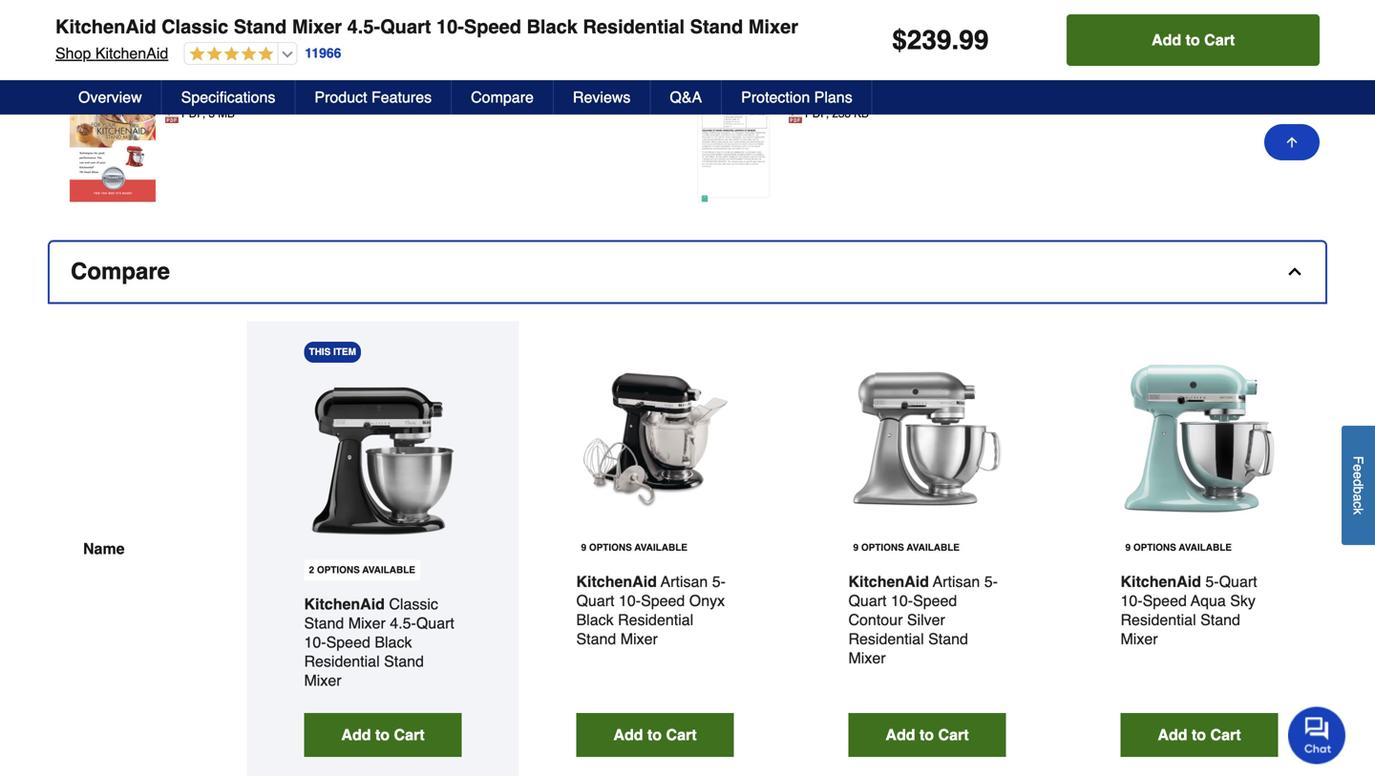 Task type: describe. For each thing, give the bounding box(es) containing it.
options inside 2 options available cell
[[317, 565, 360, 576]]

plans
[[814, 88, 853, 106]]

kitchenaid 5-quart 10-speed aqua sky residential stand mixer image
[[1121, 360, 1278, 517]]

add to cart for artisan 5- quart 10-speed contour silver residential stand mixer
[[886, 726, 969, 744]]

2 download from the left
[[826, 81, 885, 97]]

speed inside artisan 5- quart 10-speed onyx black residential stand mixer
[[641, 592, 685, 610]]

protection plans button
[[722, 80, 873, 115]]

chevron up image
[[1286, 262, 1305, 281]]

stand inside 5-quart 10-speed aqua sky residential stand mixer
[[1201, 611, 1241, 629]]

black inside the classic stand mixer 4.5-quart 10-speed black residential stand mixer
[[375, 634, 412, 651]]

artisan for artisan 5- quart 10-speed contour silver residential stand mixer
[[933, 573, 980, 591]]

arrow up image
[[1285, 135, 1300, 150]]

cart for artisan 5- quart 10-speed onyx black residential stand mixer
[[666, 726, 697, 744]]

10- inside artisan 5- quart 10-speed onyx black residential stand mixer
[[619, 592, 641, 610]]

4.8 stars image
[[185, 46, 273, 64]]

| inside 'owners manual view | download'
[[195, 81, 198, 97]]

k
[[1351, 508, 1366, 515]]

pdf, 238 kb
[[805, 107, 869, 120]]

compare for the compare button to the bottom
[[71, 258, 170, 285]]

manual
[[215, 61, 261, 76]]

d
[[1351, 479, 1366, 487]]

5- inside 5-quart 10-speed aqua sky residential stand mixer
[[1206, 573, 1219, 591]]

available for onyx
[[635, 543, 688, 554]]

mixer inside 5-quart 10-speed aqua sky residential stand mixer
[[1121, 630, 1158, 648]]

a
[[1351, 494, 1366, 501]]

add for artisan 5- quart 10-speed onyx black residential stand mixer
[[614, 726, 643, 744]]

artisan for artisan 5- quart 10-speed onyx black residential stand mixer
[[661, 573, 708, 591]]

options for 5-quart 10-speed aqua sky residential stand mixer
[[1133, 543, 1176, 554]]

5- for artisan 5- quart 10-speed contour silver residential stand mixer
[[984, 573, 998, 591]]

kitchenaid for 5-quart 10-speed aqua sky residential stand mixer
[[1121, 573, 1201, 591]]

onyx
[[689, 592, 725, 610]]

.
[[952, 25, 959, 55]]

view inside 'owners manual view | download'
[[162, 81, 191, 97]]

to for artisan 5- quart 10-speed contour silver residential stand mixer
[[920, 726, 934, 744]]

$
[[892, 25, 907, 55]]

residential inside 5-quart 10-speed aqua sky residential stand mixer
[[1121, 611, 1196, 629]]

shop kitchenaid
[[55, 44, 168, 62]]

classic stand mixer 4.5-quart 10-speed black residential stand mixer
[[304, 596, 454, 690]]

3
[[209, 107, 215, 120]]

reviews button
[[554, 80, 651, 115]]

2 | from the left
[[818, 81, 822, 97]]

aqua
[[1191, 592, 1226, 610]]

overview button
[[59, 80, 162, 115]]

10- inside 5-quart 10-speed aqua sky residential stand mixer
[[1121, 592, 1143, 610]]

kitchenaid for artisan 5- quart 10-speed onyx black residential stand mixer
[[576, 573, 657, 591]]

$ 239 . 99
[[892, 25, 989, 55]]

item
[[333, 347, 356, 358]]

this item
[[309, 347, 356, 358]]

reviews
[[573, 88, 631, 106]]

10- inside artisan 5- quart 10-speed contour silver residential stand mixer
[[891, 592, 913, 610]]

5- for artisan 5- quart 10-speed onyx black residential stand mixer
[[712, 573, 726, 591]]

2 options available
[[309, 565, 415, 576]]

11966
[[305, 46, 341, 61]]

2
[[309, 565, 314, 576]]

product features
[[315, 88, 432, 106]]

available for contour
[[907, 543, 960, 554]]

download inside 'owners manual view | download'
[[202, 81, 261, 97]]

kitchenaid classic stand mixer 4.5-quart 10-speed black residential stand mixer
[[55, 16, 798, 38]]

view link for pdf, 238 kb
[[786, 81, 815, 97]]

add for artisan 5- quart 10-speed contour silver residential stand mixer
[[886, 726, 915, 744]]

options for artisan 5- quart 10-speed onyx black residential stand mixer
[[589, 543, 632, 554]]

q&a button
[[651, 80, 722, 115]]

mixer inside artisan 5- quart 10-speed contour silver residential stand mixer
[[849, 650, 886, 667]]

shop
[[55, 44, 91, 62]]

239
[[907, 25, 952, 55]]

residential up reviews
[[583, 16, 685, 38]]

specifications
[[181, 88, 275, 106]]

product features button
[[295, 80, 452, 115]]

add to cart button for artisan 5- quart 10-speed onyx black residential stand mixer
[[576, 714, 734, 757]]

4.5- inside the classic stand mixer 4.5-quart 10-speed black residential stand mixer
[[390, 615, 416, 632]]

kitchenaid artisan 5-quart 10-speed onyx black residential stand mixer image
[[576, 360, 734, 517]]

mixer inside artisan 5- quart 10-speed onyx black residential stand mixer
[[621, 630, 658, 648]]

stand inside artisan 5- quart 10-speed onyx black residential stand mixer
[[576, 630, 616, 648]]

cart for 5-quart 10-speed aqua sky residential stand mixer
[[1211, 726, 1241, 744]]

download link for mb
[[202, 81, 261, 97]]

kitchenaid for classic stand mixer 4.5-quart 10-speed black residential stand mixer
[[304, 596, 385, 613]]

quart inside artisan 5- quart 10-speed onyx black residential stand mixer
[[576, 592, 615, 610]]

sky
[[1230, 592, 1256, 610]]

speed inside 5-quart 10-speed aqua sky residential stand mixer
[[1143, 592, 1187, 610]]

classic inside the classic stand mixer 4.5-quart 10-speed black residential stand mixer
[[389, 596, 438, 613]]

9 options available for artisan 5- quart 10-speed contour silver residential stand mixer
[[853, 543, 960, 554]]

kitchenaid artisan 5-quart 10-speed contour silver residential stand mixer image
[[849, 360, 1006, 517]]

silver
[[907, 611, 945, 629]]



Task type: locate. For each thing, give the bounding box(es) containing it.
view
[[162, 81, 191, 97], [786, 81, 815, 97]]

9
[[581, 543, 586, 554], [853, 543, 859, 554], [1126, 543, 1131, 554]]

pdf, 3 mb
[[181, 107, 235, 120]]

| up pdf, 238 kb
[[818, 81, 822, 97]]

available up 'silver'
[[907, 543, 960, 554]]

0 horizontal spatial compare
[[71, 258, 170, 285]]

f e e d b a c k
[[1351, 456, 1366, 515]]

classic up owners at left top
[[162, 16, 228, 38]]

5-
[[712, 573, 726, 591], [984, 573, 998, 591], [1206, 573, 1219, 591]]

cart for artisan 5- quart 10-speed contour silver residential stand mixer
[[938, 726, 969, 744]]

1 horizontal spatial 9 options available cell
[[849, 538, 965, 558]]

cart
[[1204, 31, 1235, 49], [394, 726, 425, 744], [666, 726, 697, 744], [938, 726, 969, 744], [1211, 726, 1241, 744]]

9 up 5-quart 10-speed aqua sky residential stand mixer
[[1126, 543, 1131, 554]]

1 download link from the left
[[202, 81, 261, 97]]

0 horizontal spatial 9 options available cell
[[576, 538, 692, 558]]

0 vertical spatial 4.5-
[[347, 16, 380, 38]]

0 vertical spatial compare button
[[452, 80, 554, 115]]

pdf, left 3
[[181, 107, 206, 120]]

9 options available for artisan 5- quart 10-speed onyx black residential stand mixer
[[581, 543, 688, 554]]

pdf, for pdf, 238 kb
[[805, 107, 829, 120]]

3 9 from the left
[[1126, 543, 1131, 554]]

2 vertical spatial black
[[375, 634, 412, 651]]

to
[[1186, 31, 1200, 49], [375, 726, 390, 744], [648, 726, 662, 744], [920, 726, 934, 744], [1192, 726, 1206, 744]]

residential down onyx
[[618, 611, 694, 629]]

e
[[1351, 464, 1366, 472], [1351, 472, 1366, 479]]

2 pdf, from the left
[[805, 107, 829, 120]]

9 for artisan 5- quart 10-speed contour silver residential stand mixer
[[853, 543, 859, 554]]

1 horizontal spatial compare
[[471, 88, 534, 106]]

9 up contour
[[853, 543, 859, 554]]

10- inside the classic stand mixer 4.5-quart 10-speed black residential stand mixer
[[304, 634, 326, 651]]

add to cart for 5-quart 10-speed aqua sky residential stand mixer
[[1158, 726, 1241, 744]]

9 options available
[[581, 543, 688, 554], [853, 543, 960, 554], [1126, 543, 1232, 554]]

10-
[[436, 16, 464, 38], [619, 592, 641, 610], [891, 592, 913, 610], [1121, 592, 1143, 610], [304, 634, 326, 651]]

1 horizontal spatial download
[[826, 81, 885, 97]]

kitchenaid classic stand mixer 4.5-quart 10-speed black residential stand mixer image
[[304, 382, 462, 540]]

owners manual view | download
[[162, 61, 261, 97]]

owners
[[162, 61, 211, 76]]

protection plans
[[741, 88, 853, 106]]

protection
[[741, 88, 810, 106]]

9 up artisan 5- quart 10-speed onyx black residential stand mixer on the bottom of the page
[[581, 543, 586, 554]]

1 vertical spatial 4.5-
[[390, 615, 416, 632]]

238
[[832, 107, 851, 120]]

artisan up onyx
[[661, 573, 708, 591]]

c
[[1351, 501, 1366, 508]]

quart inside the classic stand mixer 4.5-quart 10-speed black residential stand mixer
[[416, 615, 454, 632]]

pdf,
[[181, 107, 206, 120], [805, 107, 829, 120]]

available for sky
[[1179, 543, 1232, 554]]

options
[[589, 543, 632, 554], [861, 543, 904, 554], [1133, 543, 1176, 554], [317, 565, 360, 576]]

e up b
[[1351, 472, 1366, 479]]

options up artisan 5- quart 10-speed onyx black residential stand mixer on the bottom of the page
[[589, 543, 632, 554]]

product
[[315, 88, 367, 106]]

1 horizontal spatial view link
[[786, 81, 815, 97]]

1 horizontal spatial download link
[[826, 81, 885, 97]]

9 options available cell for artisan 5- quart 10-speed onyx black residential stand mixer
[[576, 538, 692, 558]]

compare button
[[452, 80, 554, 115], [50, 242, 1326, 302]]

add to cart button
[[1067, 14, 1320, 66], [304, 714, 462, 757], [576, 714, 734, 757], [849, 714, 1006, 757], [1121, 714, 1278, 757]]

0 horizontal spatial |
[[195, 81, 198, 97]]

1 view from the left
[[162, 81, 191, 97]]

1 horizontal spatial 9 options available
[[853, 543, 960, 554]]

residential down contour
[[849, 630, 924, 648]]

quart inside 5-quart 10-speed aqua sky residential stand mixer
[[1219, 573, 1257, 591]]

documents
[[69, 34, 142, 49]]

1 horizontal spatial artisan
[[933, 573, 980, 591]]

0 horizontal spatial download
[[202, 81, 261, 97]]

1 horizontal spatial classic
[[389, 596, 438, 613]]

compare
[[471, 88, 534, 106], [71, 258, 170, 285]]

0 horizontal spatial 4.5-
[[347, 16, 380, 38]]

1 horizontal spatial |
[[818, 81, 822, 97]]

download up kb at the right
[[826, 81, 885, 97]]

2 horizontal spatial 9 options available cell
[[1121, 538, 1237, 558]]

speed inside artisan 5- quart 10-speed contour silver residential stand mixer
[[913, 592, 957, 610]]

9 for artisan 5- quart 10-speed onyx black residential stand mixer
[[581, 543, 586, 554]]

classic
[[162, 16, 228, 38], [389, 596, 438, 613]]

2 artisan from the left
[[933, 573, 980, 591]]

9 options available cell for artisan 5- quart 10-speed contour silver residential stand mixer
[[849, 538, 965, 558]]

download link for kb
[[826, 81, 885, 97]]

kitchenaid for artisan 5- quart 10-speed contour silver residential stand mixer
[[849, 573, 929, 591]]

0 horizontal spatial view
[[162, 81, 191, 97]]

specifications button
[[162, 80, 295, 115]]

0 horizontal spatial view link
[[162, 81, 191, 97]]

black
[[527, 16, 578, 38], [576, 611, 614, 629], [375, 634, 412, 651]]

99
[[959, 25, 989, 55]]

overview
[[78, 88, 142, 106]]

|
[[195, 81, 198, 97], [818, 81, 822, 97]]

0 horizontal spatial pdf,
[[181, 107, 206, 120]]

2 horizontal spatial 5-
[[1206, 573, 1219, 591]]

f e e d b a c k button
[[1342, 426, 1375, 545]]

classic down 2 options available
[[389, 596, 438, 613]]

3 9 options available from the left
[[1126, 543, 1232, 554]]

options right the 2
[[317, 565, 360, 576]]

residential inside artisan 5- quart 10-speed onyx black residential stand mixer
[[618, 611, 694, 629]]

speed
[[464, 16, 521, 38], [641, 592, 685, 610], [913, 592, 957, 610], [1143, 592, 1187, 610], [326, 634, 370, 651]]

0 horizontal spatial 9
[[581, 543, 586, 554]]

features
[[372, 88, 432, 106]]

3 5- from the left
[[1206, 573, 1219, 591]]

0 horizontal spatial classic
[[162, 16, 228, 38]]

stand inside artisan 5- quart 10-speed contour silver residential stand mixer
[[928, 630, 968, 648]]

q&a
[[670, 88, 702, 106]]

0 vertical spatial compare
[[471, 88, 534, 106]]

2 options available cell
[[304, 560, 420, 581]]

9 options available cell up artisan 5- quart 10-speed contour silver residential stand mixer
[[849, 538, 965, 558]]

residential down 2 options available
[[304, 653, 380, 671]]

0 horizontal spatial download link
[[202, 81, 261, 97]]

pdf, down plans
[[805, 107, 829, 120]]

1 horizontal spatial 9
[[853, 543, 859, 554]]

9 options available cell
[[576, 538, 692, 558], [849, 538, 965, 558], [1121, 538, 1237, 558]]

f
[[1351, 456, 1366, 464]]

2 9 from the left
[[853, 543, 859, 554]]

kb
[[854, 107, 869, 120]]

9 options available up artisan 5- quart 10-speed onyx black residential stand mixer on the bottom of the page
[[581, 543, 688, 554]]

mb
[[218, 107, 235, 120]]

1 9 from the left
[[581, 543, 586, 554]]

1 e from the top
[[1351, 464, 1366, 472]]

name
[[83, 540, 125, 558]]

1 horizontal spatial pdf,
[[805, 107, 829, 120]]

options up 5-quart 10-speed aqua sky residential stand mixer
[[1133, 543, 1176, 554]]

1 artisan from the left
[[661, 573, 708, 591]]

kitchenaid
[[55, 16, 156, 38], [95, 44, 168, 62], [576, 573, 657, 591], [849, 573, 929, 591], [1121, 573, 1201, 591], [304, 596, 385, 613]]

1 pdf, from the left
[[181, 107, 206, 120]]

4.5- up product features
[[347, 16, 380, 38]]

1 5- from the left
[[712, 573, 726, 591]]

to for 5-quart 10-speed aqua sky residential stand mixer
[[1192, 726, 1206, 744]]

add
[[1152, 31, 1182, 49], [341, 726, 371, 744], [614, 726, 643, 744], [886, 726, 915, 744], [1158, 726, 1188, 744]]

compare for top the compare button
[[471, 88, 534, 106]]

residential inside artisan 5- quart 10-speed contour silver residential stand mixer
[[849, 630, 924, 648]]

2 download link from the left
[[826, 81, 885, 97]]

download down manual
[[202, 81, 261, 97]]

5- inside artisan 5- quart 10-speed onyx black residential stand mixer
[[712, 573, 726, 591]]

residential inside the classic stand mixer 4.5-quart 10-speed black residential stand mixer
[[304, 653, 380, 671]]

5-quart 10-speed aqua sky residential stand mixer
[[1121, 573, 1257, 648]]

1 horizontal spatial 4.5-
[[390, 615, 416, 632]]

2 horizontal spatial 9 options available
[[1126, 543, 1232, 554]]

5- inside artisan 5- quart 10-speed contour silver residential stand mixer
[[984, 573, 998, 591]]

pdf, for pdf, 3 mb
[[181, 107, 206, 120]]

2 9 options available from the left
[[853, 543, 960, 554]]

quart inside artisan 5- quart 10-speed contour silver residential stand mixer
[[849, 592, 887, 610]]

download link up kb at the right
[[826, 81, 885, 97]]

9 for 5-quart 10-speed aqua sky residential stand mixer
[[1126, 543, 1131, 554]]

artisan 5- quart 10-speed onyx black residential stand mixer
[[576, 573, 726, 648]]

mixer
[[292, 16, 342, 38], [749, 16, 798, 38], [348, 615, 386, 632], [621, 630, 658, 648], [1121, 630, 1158, 648], [849, 650, 886, 667], [304, 672, 342, 690]]

available
[[635, 543, 688, 554], [907, 543, 960, 554], [1179, 543, 1232, 554], [362, 565, 415, 576]]

add to cart button for 5-quart 10-speed aqua sky residential stand mixer
[[1121, 714, 1278, 757]]

black inside artisan 5- quart 10-speed onyx black residential stand mixer
[[576, 611, 614, 629]]

0 vertical spatial black
[[527, 16, 578, 38]]

4.5-
[[347, 16, 380, 38], [390, 615, 416, 632]]

1 vertical spatial compare button
[[50, 242, 1326, 302]]

add to cart
[[1152, 31, 1235, 49], [341, 726, 425, 744], [614, 726, 697, 744], [886, 726, 969, 744], [1158, 726, 1241, 744]]

stand
[[234, 16, 287, 38], [690, 16, 743, 38], [1201, 611, 1241, 629], [304, 615, 344, 632], [576, 630, 616, 648], [928, 630, 968, 648], [384, 653, 424, 671]]

9 options available cell for 5-quart 10-speed aqua sky residential stand mixer
[[1121, 538, 1237, 558]]

quart
[[380, 16, 431, 38], [1219, 573, 1257, 591], [576, 592, 615, 610], [849, 592, 887, 610], [416, 615, 454, 632]]

2 view link from the left
[[786, 81, 815, 97]]

this
[[309, 347, 331, 358]]

artisan 5- quart 10-speed contour silver residential stand mixer
[[849, 573, 998, 667]]

0 horizontal spatial 5-
[[712, 573, 726, 591]]

3 9 options available cell from the left
[[1121, 538, 1237, 558]]

to for artisan 5- quart 10-speed onyx black residential stand mixer
[[648, 726, 662, 744]]

1 horizontal spatial 5-
[[984, 573, 998, 591]]

available up artisan 5- quart 10-speed onyx black residential stand mixer on the bottom of the page
[[635, 543, 688, 554]]

download
[[202, 81, 261, 97], [826, 81, 885, 97]]

1 download from the left
[[202, 81, 261, 97]]

0 horizontal spatial 9 options available
[[581, 543, 688, 554]]

4.5- down 2 options available
[[390, 615, 416, 632]]

download link
[[202, 81, 261, 97], [826, 81, 885, 97]]

available up the classic stand mixer 4.5-quart 10-speed black residential stand mixer
[[362, 565, 415, 576]]

add to cart button for artisan 5- quart 10-speed contour silver residential stand mixer
[[849, 714, 1006, 757]]

9 options available for 5-quart 10-speed aqua sky residential stand mixer
[[1126, 543, 1232, 554]]

b
[[1351, 487, 1366, 494]]

view link for pdf, 3 mb
[[162, 81, 191, 97]]

add for 5-quart 10-speed aqua sky residential stand mixer
[[1158, 726, 1188, 744]]

2 horizontal spatial 9
[[1126, 543, 1131, 554]]

2 view from the left
[[786, 81, 815, 97]]

9 options available up aqua
[[1126, 543, 1232, 554]]

artisan up 'silver'
[[933, 573, 980, 591]]

| down owners at left top
[[195, 81, 198, 97]]

add to cart for artisan 5- quart 10-speed onyx black residential stand mixer
[[614, 726, 697, 744]]

9 options available cell up artisan 5- quart 10-speed onyx black residential stand mixer on the bottom of the page
[[576, 538, 692, 558]]

e up d
[[1351, 464, 1366, 472]]

available up aqua
[[1179, 543, 1232, 554]]

1 horizontal spatial view
[[786, 81, 815, 97]]

artisan inside artisan 5- quart 10-speed onyx black residential stand mixer
[[661, 573, 708, 591]]

options up contour
[[861, 543, 904, 554]]

2 9 options available cell from the left
[[849, 538, 965, 558]]

2 e from the top
[[1351, 472, 1366, 479]]

9 options available cell up aqua
[[1121, 538, 1237, 558]]

speed inside the classic stand mixer 4.5-quart 10-speed black residential stand mixer
[[326, 634, 370, 651]]

1 vertical spatial black
[[576, 611, 614, 629]]

1 view link from the left
[[162, 81, 191, 97]]

view | download
[[786, 81, 885, 97]]

1 9 options available cell from the left
[[576, 538, 692, 558]]

0 vertical spatial classic
[[162, 16, 228, 38]]

view link
[[162, 81, 191, 97], [786, 81, 815, 97]]

residential
[[583, 16, 685, 38], [618, 611, 694, 629], [1121, 611, 1196, 629], [849, 630, 924, 648], [304, 653, 380, 671]]

1 vertical spatial classic
[[389, 596, 438, 613]]

2 5- from the left
[[984, 573, 998, 591]]

1 vertical spatial compare
[[71, 258, 170, 285]]

9 options available up artisan 5- quart 10-speed contour silver residential stand mixer
[[853, 543, 960, 554]]

residential down aqua
[[1121, 611, 1196, 629]]

download link down manual
[[202, 81, 261, 97]]

artisan inside artisan 5- quart 10-speed contour silver residential stand mixer
[[933, 573, 980, 591]]

1 9 options available from the left
[[581, 543, 688, 554]]

1 | from the left
[[195, 81, 198, 97]]

options for artisan 5- quart 10-speed contour silver residential stand mixer
[[861, 543, 904, 554]]

0 horizontal spatial artisan
[[661, 573, 708, 591]]

contour
[[849, 611, 903, 629]]

chat invite button image
[[1288, 706, 1347, 765]]

artisan
[[661, 573, 708, 591], [933, 573, 980, 591]]



Task type: vqa. For each thing, say whether or not it's contained in the screenshot.
the leftmost 5-
yes



